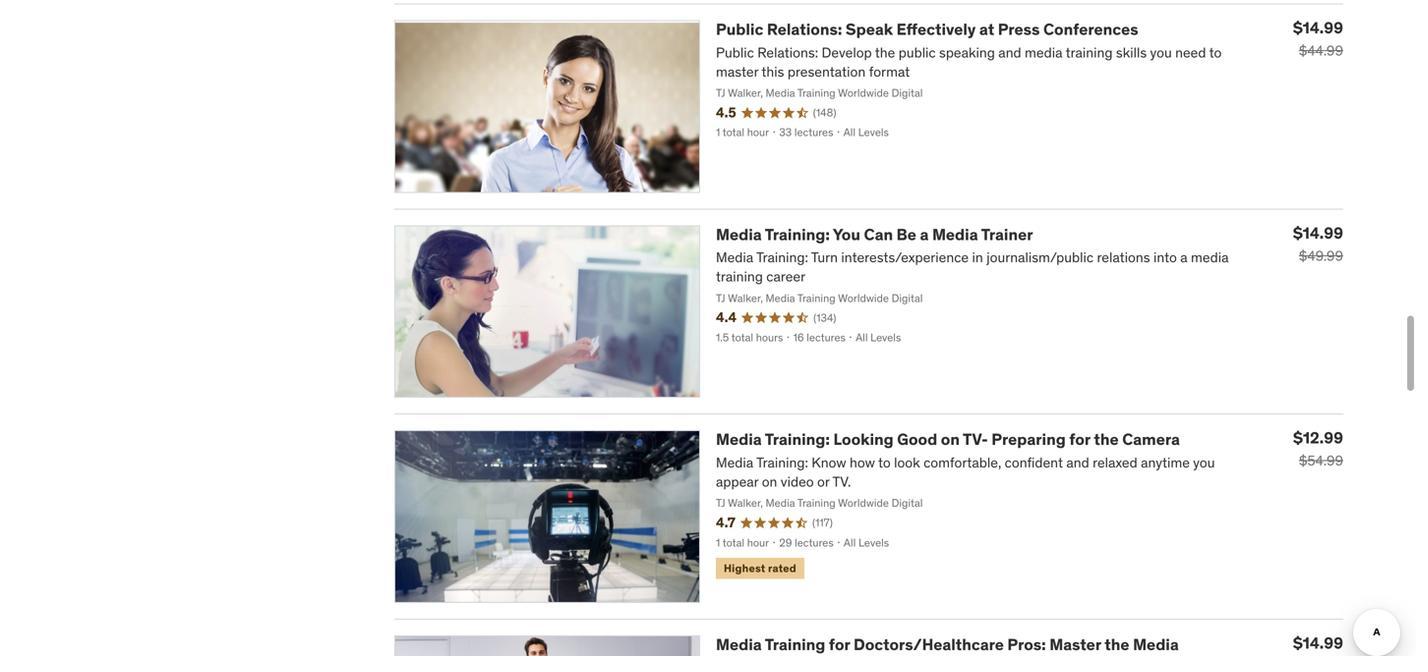 Task type: describe. For each thing, give the bounding box(es) containing it.
1 vertical spatial the
[[1105, 635, 1130, 656]]

you
[[833, 225, 861, 245]]

1 vertical spatial for
[[829, 635, 850, 656]]

media training for doctors/healthcare pros: master the media
[[716, 635, 1179, 656]]

media training: looking good on tv- preparing for the camera
[[716, 430, 1180, 450]]

master
[[1050, 635, 1101, 656]]

media for for
[[716, 635, 762, 656]]

trainer
[[981, 225, 1033, 245]]

$14.99 for $14.99 $44.99
[[1293, 18, 1343, 38]]

$14.99 for $14.99 $49.99
[[1293, 223, 1343, 243]]

on
[[941, 430, 960, 450]]

a
[[920, 225, 929, 245]]

0 vertical spatial for
[[1069, 430, 1091, 450]]

media for looking
[[716, 430, 762, 450]]

$12.99
[[1293, 429, 1343, 449]]

be
[[897, 225, 917, 245]]

camera
[[1122, 430, 1180, 450]]

media training: you can be a media trainer
[[716, 225, 1033, 245]]

can
[[864, 225, 893, 245]]

$49.99
[[1299, 247, 1343, 265]]

$14.99 $44.99
[[1293, 18, 1343, 60]]

press
[[998, 19, 1040, 39]]



Task type: locate. For each thing, give the bounding box(es) containing it.
1 $14.99 from the top
[[1293, 18, 1343, 38]]

training: for you
[[765, 225, 830, 245]]

preparing
[[992, 430, 1066, 450]]

tv-
[[963, 430, 988, 450]]

looking
[[833, 430, 894, 450]]

training: left looking
[[765, 430, 830, 450]]

0 vertical spatial the
[[1094, 430, 1119, 450]]

1 training: from the top
[[765, 225, 830, 245]]

media training: looking good on tv- preparing for the camera link
[[716, 430, 1180, 450]]

$12.99 $54.99
[[1293, 429, 1343, 470]]

public relations: speak effectively at press conferences
[[716, 19, 1139, 39]]

for
[[1069, 430, 1091, 450], [829, 635, 850, 656]]

1 horizontal spatial for
[[1069, 430, 1091, 450]]

media training: you can be a media trainer link
[[716, 225, 1033, 245]]

doctors/healthcare
[[854, 635, 1004, 656]]

training: left you
[[765, 225, 830, 245]]

conferences
[[1044, 19, 1139, 39]]

$14.99 for $14.99
[[1293, 634, 1343, 654]]

for right preparing
[[1069, 430, 1091, 450]]

media for you
[[716, 225, 762, 245]]

media
[[716, 225, 762, 245], [932, 225, 978, 245], [716, 430, 762, 450], [716, 635, 762, 656], [1133, 635, 1179, 656]]

the right master
[[1105, 635, 1130, 656]]

$54.99
[[1299, 453, 1343, 470]]

public relations: speak effectively at press conferences link
[[716, 19, 1139, 39]]

1 vertical spatial $14.99
[[1293, 223, 1343, 243]]

3 $14.99 from the top
[[1293, 634, 1343, 654]]

at
[[979, 19, 994, 39]]

effectively
[[897, 19, 976, 39]]

training
[[765, 635, 826, 656]]

training: for looking
[[765, 430, 830, 450]]

2 training: from the top
[[765, 430, 830, 450]]

media training for doctors/healthcare pros: master the media link
[[716, 635, 1179, 656]]

$44.99
[[1299, 42, 1343, 60]]

$14.99 $49.99
[[1293, 223, 1343, 265]]

0 vertical spatial $14.99
[[1293, 18, 1343, 38]]

$14.99
[[1293, 18, 1343, 38], [1293, 223, 1343, 243], [1293, 634, 1343, 654]]

training:
[[765, 225, 830, 245], [765, 430, 830, 450]]

pros:
[[1008, 635, 1046, 656]]

2 $14.99 from the top
[[1293, 223, 1343, 243]]

relations:
[[767, 19, 842, 39]]

1 vertical spatial training:
[[765, 430, 830, 450]]

2 vertical spatial $14.99
[[1293, 634, 1343, 654]]

good
[[897, 430, 937, 450]]

speak
[[846, 19, 893, 39]]

the
[[1094, 430, 1119, 450], [1105, 635, 1130, 656]]

the left camera
[[1094, 430, 1119, 450]]

public
[[716, 19, 764, 39]]

for right training
[[829, 635, 850, 656]]

0 vertical spatial training:
[[765, 225, 830, 245]]

0 horizontal spatial for
[[829, 635, 850, 656]]



Task type: vqa. For each thing, say whether or not it's contained in the screenshot.
2nd $14.99 from the top of the page
yes



